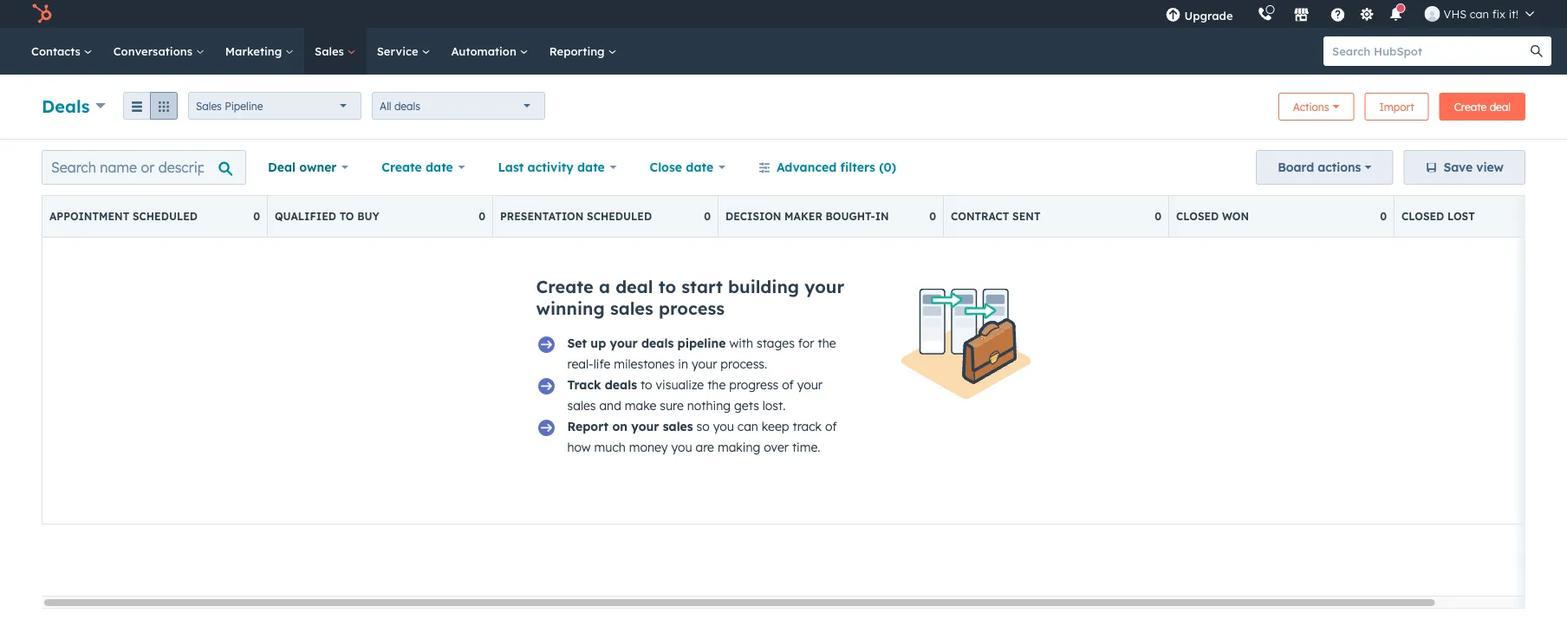 Task type: describe. For each thing, give the bounding box(es) containing it.
service link
[[366, 28, 441, 75]]

contacts
[[31, 44, 84, 58]]

life
[[594, 356, 611, 372]]

progress
[[729, 377, 779, 392]]

keep
[[762, 419, 789, 434]]

marketplaces button
[[1284, 0, 1320, 28]]

the inside 'with stages for the real-life milestones in your process.'
[[818, 336, 836, 351]]

on
[[612, 419, 628, 434]]

activity
[[528, 160, 574, 175]]

sales link
[[304, 28, 366, 75]]

and
[[599, 398, 622, 413]]

make
[[625, 398, 657, 413]]

process.
[[721, 356, 768, 372]]

create for create deal
[[1455, 100, 1487, 113]]

can inside so you can keep track of how much money you are making over time.
[[738, 419, 759, 434]]

automation link
[[441, 28, 539, 75]]

of inside to visualize the progress of your sales and make sure nothing gets lost.
[[782, 377, 794, 392]]

report
[[567, 419, 609, 434]]

create for create date
[[382, 160, 422, 175]]

last activity date
[[498, 160, 605, 175]]

milestones
[[614, 356, 675, 372]]

Search name or description search field
[[42, 150, 246, 185]]

with
[[730, 336, 754, 351]]

deals button
[[42, 93, 106, 118]]

visualize
[[656, 377, 704, 392]]

all deals button
[[372, 92, 545, 120]]

deal inside 'create a deal to start building your winning sales process'
[[616, 276, 653, 297]]

of inside so you can keep track of how much money you are making over time.
[[825, 419, 837, 434]]

all deals
[[380, 99, 421, 112]]

terry turtle image
[[1425, 6, 1441, 22]]

owner
[[299, 160, 337, 175]]

deal inside "button"
[[1490, 100, 1511, 113]]

to inside 'create a deal to start building your winning sales process'
[[659, 276, 676, 297]]

lost.
[[763, 398, 786, 413]]

last
[[498, 160, 524, 175]]

are
[[696, 440, 714, 455]]

deals banner
[[42, 88, 1526, 121]]

close
[[650, 160, 682, 175]]

track
[[793, 419, 822, 434]]

actions
[[1318, 160, 1362, 175]]

1 horizontal spatial you
[[713, 419, 734, 434]]

sales pipeline
[[196, 99, 263, 112]]

time.
[[792, 440, 821, 455]]

lost
[[1448, 210, 1476, 223]]

deal
[[268, 160, 296, 175]]

save view
[[1444, 160, 1504, 175]]

sales for sales
[[315, 44, 347, 58]]

create date
[[382, 160, 453, 175]]

board
[[1278, 160, 1315, 175]]

your inside 'with stages for the real-life milestones in your process.'
[[692, 356, 717, 372]]

calling icon image
[[1258, 7, 1273, 22]]

advanced
[[777, 160, 837, 175]]

hubspot link
[[21, 3, 65, 24]]

presentation
[[500, 210, 584, 223]]

reporting link
[[539, 28, 627, 75]]

group inside deals banner
[[123, 92, 178, 120]]

reporting
[[549, 44, 608, 58]]

hubspot image
[[31, 3, 52, 24]]

sure
[[660, 398, 684, 413]]

view
[[1477, 160, 1504, 175]]

much
[[594, 440, 626, 455]]

building
[[728, 276, 800, 297]]

marketing
[[225, 44, 285, 58]]

vhs can fix it!
[[1444, 7, 1519, 21]]

set up your deals pipeline
[[567, 336, 726, 351]]

marketing link
[[215, 28, 304, 75]]

pipeline
[[678, 336, 726, 351]]

notifications button
[[1382, 0, 1411, 28]]

with stages for the real-life milestones in your process.
[[567, 336, 836, 372]]

date for create date
[[426, 160, 453, 175]]

menu containing vhs can fix it!
[[1154, 0, 1547, 28]]

scheduled for appointment scheduled
[[133, 210, 198, 223]]

track
[[567, 377, 601, 392]]

maker
[[785, 210, 823, 223]]

in
[[678, 356, 688, 372]]

board actions button
[[1257, 150, 1394, 185]]

0 for qualified to buy
[[479, 210, 486, 223]]

0 for closed won
[[1380, 210, 1387, 223]]

advanced filters (0) button
[[747, 150, 908, 185]]

track deals
[[567, 377, 637, 392]]

save
[[1444, 160, 1473, 175]]

your inside 'create a deal to start building your winning sales process'
[[805, 276, 845, 297]]

set
[[567, 336, 587, 351]]

settings link
[[1357, 5, 1378, 23]]

sales pipeline button
[[188, 92, 362, 120]]

closed lost
[[1402, 210, 1476, 223]]

(0)
[[879, 160, 897, 175]]

in
[[875, 210, 889, 223]]

report on your sales
[[567, 419, 693, 434]]



Task type: locate. For each thing, give the bounding box(es) containing it.
marketplaces image
[[1294, 8, 1310, 23]]

1 vertical spatial you
[[671, 440, 692, 455]]

2 vertical spatial sales
[[663, 419, 693, 434]]

0 for contract sent
[[1155, 210, 1162, 223]]

deals right all
[[394, 99, 421, 112]]

1 horizontal spatial the
[[818, 336, 836, 351]]

0 horizontal spatial closed
[[1177, 210, 1219, 223]]

0 left qualified
[[253, 210, 260, 223]]

it!
[[1509, 7, 1519, 21]]

1 closed from the left
[[1177, 210, 1219, 223]]

import button
[[1365, 93, 1429, 121]]

money
[[629, 440, 668, 455]]

create up save view
[[1455, 100, 1487, 113]]

up
[[591, 336, 606, 351]]

closed left won
[[1177, 210, 1219, 223]]

closed for closed won
[[1177, 210, 1219, 223]]

over
[[764, 440, 789, 455]]

0 for appointment scheduled
[[253, 210, 260, 223]]

notifications image
[[1389, 8, 1404, 23]]

closed won
[[1177, 210, 1250, 223]]

0 horizontal spatial to
[[340, 210, 354, 223]]

0 for presentation scheduled
[[704, 210, 711, 223]]

won
[[1223, 210, 1250, 223]]

1 vertical spatial to
[[659, 276, 676, 297]]

0 horizontal spatial deal
[[616, 276, 653, 297]]

0 vertical spatial deals
[[394, 99, 421, 112]]

decision maker bought-in
[[726, 210, 889, 223]]

0 horizontal spatial create
[[382, 160, 422, 175]]

help button
[[1324, 0, 1353, 28]]

1 horizontal spatial closed
[[1402, 210, 1445, 223]]

date for close date
[[686, 160, 714, 175]]

sales down sure
[[663, 419, 693, 434]]

2 horizontal spatial date
[[686, 160, 714, 175]]

can inside popup button
[[1470, 7, 1490, 21]]

0 vertical spatial create
[[1455, 100, 1487, 113]]

1 horizontal spatial can
[[1470, 7, 1490, 21]]

of up lost. at the bottom
[[782, 377, 794, 392]]

create deal button
[[1440, 93, 1526, 121]]

create inside 'create a deal to start building your winning sales process'
[[536, 276, 594, 297]]

sent
[[1013, 210, 1041, 223]]

to left start
[[659, 276, 676, 297]]

your inside to visualize the progress of your sales and make sure nothing gets lost.
[[797, 377, 823, 392]]

qualified to buy
[[275, 210, 379, 223]]

actions button
[[1279, 93, 1355, 121]]

closed for closed lost
[[1402, 210, 1445, 223]]

0 vertical spatial sales
[[610, 297, 654, 319]]

closed
[[1177, 210, 1219, 223], [1402, 210, 1445, 223]]

contract sent
[[951, 210, 1041, 223]]

to visualize the progress of your sales and make sure nothing gets lost.
[[567, 377, 823, 413]]

calling icon button
[[1251, 2, 1280, 25]]

0 vertical spatial sales
[[315, 44, 347, 58]]

conversations link
[[103, 28, 215, 75]]

2 vertical spatial to
[[641, 377, 653, 392]]

the right for
[[818, 336, 836, 351]]

0 horizontal spatial date
[[426, 160, 453, 175]]

0 vertical spatial you
[[713, 419, 734, 434]]

create left a
[[536, 276, 594, 297]]

automation
[[451, 44, 520, 58]]

date down all deals popup button
[[426, 160, 453, 175]]

2 horizontal spatial to
[[659, 276, 676, 297]]

deals inside popup button
[[394, 99, 421, 112]]

your down pipeline
[[692, 356, 717, 372]]

0 left decision
[[704, 210, 711, 223]]

to down milestones
[[641, 377, 653, 392]]

vhs can fix it! button
[[1415, 0, 1545, 28]]

contacts link
[[21, 28, 103, 75]]

create
[[1455, 100, 1487, 113], [382, 160, 422, 175], [536, 276, 594, 297]]

create inside create date popup button
[[382, 160, 422, 175]]

pipeline
[[225, 99, 263, 112]]

import
[[1380, 100, 1415, 113]]

sales left service
[[315, 44, 347, 58]]

0 vertical spatial of
[[782, 377, 794, 392]]

date right activity
[[577, 160, 605, 175]]

0 horizontal spatial the
[[708, 377, 726, 392]]

to inside to visualize the progress of your sales and make sure nothing gets lost.
[[641, 377, 653, 392]]

0 vertical spatial to
[[340, 210, 354, 223]]

6 0 from the left
[[1380, 210, 1387, 223]]

1 vertical spatial sales
[[567, 398, 596, 413]]

bought-
[[826, 210, 875, 223]]

1 vertical spatial of
[[825, 419, 837, 434]]

decision
[[726, 210, 782, 223]]

2 vertical spatial deals
[[605, 377, 637, 392]]

0 left contract
[[930, 210, 936, 223]]

1 horizontal spatial deal
[[1490, 100, 1511, 113]]

1 horizontal spatial deals
[[605, 377, 637, 392]]

deal
[[1490, 100, 1511, 113], [616, 276, 653, 297]]

qualified
[[275, 210, 336, 223]]

1 horizontal spatial scheduled
[[587, 210, 652, 223]]

appointment
[[49, 210, 129, 223]]

2 vertical spatial create
[[536, 276, 594, 297]]

create a deal to start building your winning sales process
[[536, 276, 845, 319]]

sales inside to visualize the progress of your sales and make sure nothing gets lost.
[[567, 398, 596, 413]]

winning
[[536, 297, 605, 319]]

your up track
[[797, 377, 823, 392]]

2 horizontal spatial deals
[[642, 336, 674, 351]]

5 0 from the left
[[1155, 210, 1162, 223]]

1 vertical spatial can
[[738, 419, 759, 434]]

sales left pipeline
[[196, 99, 222, 112]]

sales
[[315, 44, 347, 58], [196, 99, 222, 112]]

to left buy
[[340, 210, 354, 223]]

so you can keep track of how much money you are making over time.
[[567, 419, 837, 455]]

menu
[[1154, 0, 1547, 28]]

create inside create deal "button"
[[1455, 100, 1487, 113]]

2 horizontal spatial create
[[1455, 100, 1487, 113]]

your up for
[[805, 276, 845, 297]]

the inside to visualize the progress of your sales and make sure nothing gets lost.
[[708, 377, 726, 392]]

1 vertical spatial sales
[[196, 99, 222, 112]]

stages
[[757, 336, 795, 351]]

deals up and
[[605, 377, 637, 392]]

1 vertical spatial create
[[382, 160, 422, 175]]

date right close
[[686, 160, 714, 175]]

4 0 from the left
[[930, 210, 936, 223]]

search image
[[1531, 45, 1543, 57]]

group
[[123, 92, 178, 120]]

2 scheduled from the left
[[587, 210, 652, 223]]

service
[[377, 44, 422, 58]]

start
[[682, 276, 723, 297]]

0 vertical spatial the
[[818, 336, 836, 351]]

deals up milestones
[[642, 336, 674, 351]]

you right so
[[713, 419, 734, 434]]

actions
[[1294, 100, 1330, 113]]

upgrade image
[[1166, 8, 1181, 23]]

your right up
[[610, 336, 638, 351]]

deals for track deals
[[605, 377, 637, 392]]

3 0 from the left
[[704, 210, 711, 223]]

for
[[798, 336, 815, 351]]

0 vertical spatial deal
[[1490, 100, 1511, 113]]

deal up view
[[1490, 100, 1511, 113]]

1 horizontal spatial sales
[[315, 44, 347, 58]]

3 date from the left
[[686, 160, 714, 175]]

1 horizontal spatial of
[[825, 419, 837, 434]]

0 vertical spatial can
[[1470, 7, 1490, 21]]

Search HubSpot search field
[[1324, 36, 1536, 66]]

deals
[[42, 95, 90, 117]]

2 horizontal spatial sales
[[663, 419, 693, 434]]

2 date from the left
[[577, 160, 605, 175]]

all
[[380, 99, 392, 112]]

0 horizontal spatial of
[[782, 377, 794, 392]]

create deal
[[1455, 100, 1511, 113]]

0 horizontal spatial you
[[671, 440, 692, 455]]

1 0 from the left
[[253, 210, 260, 223]]

closed left lost
[[1402, 210, 1445, 223]]

sales inside popup button
[[196, 99, 222, 112]]

deal owner button
[[257, 150, 360, 185]]

0 horizontal spatial deals
[[394, 99, 421, 112]]

scheduled down search name or description search box
[[133, 210, 198, 223]]

gets
[[734, 398, 759, 413]]

to
[[340, 210, 354, 223], [659, 276, 676, 297], [641, 377, 653, 392]]

2 closed from the left
[[1402, 210, 1445, 223]]

search button
[[1523, 36, 1552, 66]]

the
[[818, 336, 836, 351], [708, 377, 726, 392]]

sales up set up your deals pipeline at left bottom
[[610, 297, 654, 319]]

of right track
[[825, 419, 837, 434]]

2 0 from the left
[[479, 210, 486, 223]]

1 horizontal spatial date
[[577, 160, 605, 175]]

nothing
[[687, 398, 731, 413]]

create down all deals
[[382, 160, 422, 175]]

advanced filters (0)
[[777, 160, 897, 175]]

1 vertical spatial deals
[[642, 336, 674, 351]]

the up nothing
[[708, 377, 726, 392]]

sales
[[610, 297, 654, 319], [567, 398, 596, 413], [663, 419, 693, 434]]

1 horizontal spatial to
[[641, 377, 653, 392]]

close date
[[650, 160, 714, 175]]

1 scheduled from the left
[[133, 210, 198, 223]]

scheduled down close
[[587, 210, 652, 223]]

your
[[805, 276, 845, 297], [610, 336, 638, 351], [692, 356, 717, 372], [797, 377, 823, 392], [631, 419, 659, 434]]

deal owner
[[268, 160, 337, 175]]

scheduled
[[133, 210, 198, 223], [587, 210, 652, 223]]

conversations
[[113, 44, 196, 58]]

0 horizontal spatial sales
[[567, 398, 596, 413]]

create for create a deal to start building your winning sales process
[[536, 276, 594, 297]]

0 horizontal spatial sales
[[196, 99, 222, 112]]

0 horizontal spatial scheduled
[[133, 210, 198, 223]]

your up 'money'
[[631, 419, 659, 434]]

0 left closed won
[[1155, 210, 1162, 223]]

a
[[599, 276, 610, 297]]

contract
[[951, 210, 1010, 223]]

0 left presentation
[[479, 210, 486, 223]]

you left the "are"
[[671, 440, 692, 455]]

appointment scheduled
[[49, 210, 198, 223]]

filters
[[841, 160, 876, 175]]

1 date from the left
[[426, 160, 453, 175]]

sales down track
[[567, 398, 596, 413]]

making
[[718, 440, 761, 455]]

presentation scheduled
[[500, 210, 652, 223]]

how
[[567, 440, 591, 455]]

sales inside 'create a deal to start building your winning sales process'
[[610, 297, 654, 319]]

settings image
[[1360, 7, 1375, 23]]

buy
[[357, 210, 379, 223]]

deals for all deals
[[394, 99, 421, 112]]

can left fix
[[1470, 7, 1490, 21]]

upgrade
[[1185, 8, 1233, 23]]

0 for decision maker bought-in
[[930, 210, 936, 223]]

of
[[782, 377, 794, 392], [825, 419, 837, 434]]

0 left closed lost
[[1380, 210, 1387, 223]]

vhs
[[1444, 7, 1467, 21]]

1 vertical spatial the
[[708, 377, 726, 392]]

deal right a
[[616, 276, 653, 297]]

1 horizontal spatial create
[[536, 276, 594, 297]]

scheduled for presentation scheduled
[[587, 210, 652, 223]]

create date button
[[370, 150, 477, 185]]

1 horizontal spatial sales
[[610, 297, 654, 319]]

0 horizontal spatial can
[[738, 419, 759, 434]]

can down gets
[[738, 419, 759, 434]]

menu item
[[1246, 0, 1249, 28]]

process
[[659, 297, 725, 319]]

1 vertical spatial deal
[[616, 276, 653, 297]]

sales for sales pipeline
[[196, 99, 222, 112]]

last activity date button
[[487, 150, 628, 185]]

help image
[[1331, 8, 1346, 23]]



Task type: vqa. For each thing, say whether or not it's contained in the screenshot.
CRM
no



